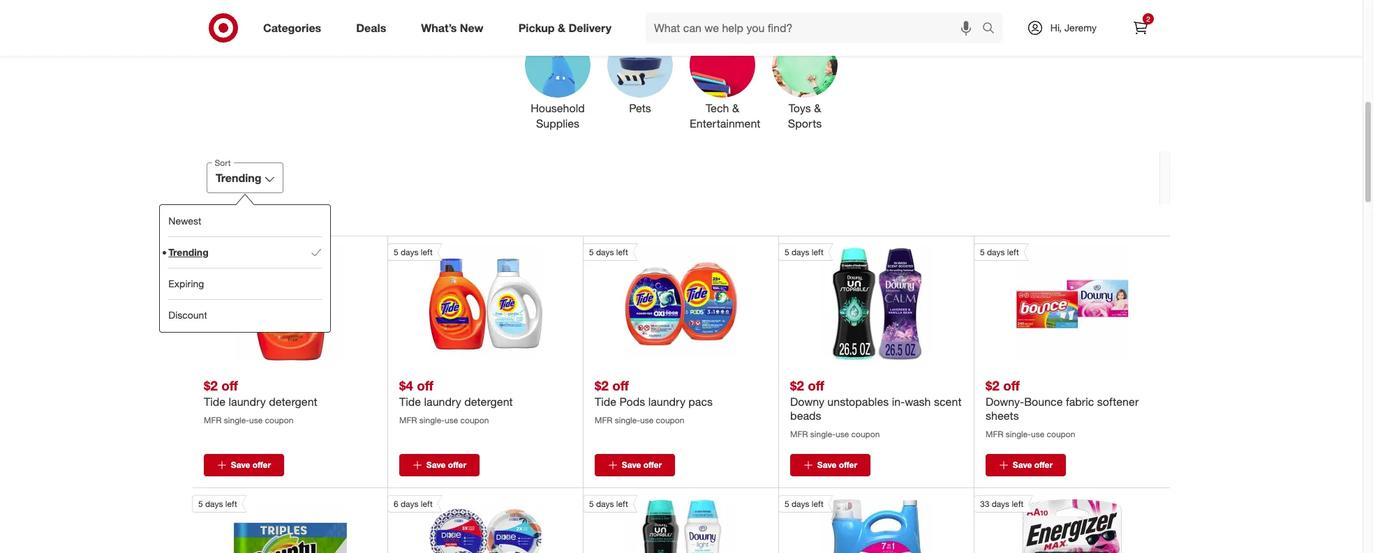 Task type: vqa. For each thing, say whether or not it's contained in the screenshot.
caraway home 9pc non-stick ceramic cookware set cream image
no



Task type: locate. For each thing, give the bounding box(es) containing it.
3 tide from the left
[[595, 395, 617, 409]]

trending up offer s
[[216, 171, 262, 185]]

save down '$2 off tide laundry detergent mfr single-use coupon'
[[231, 460, 250, 471]]

off inside "$2 off tide pods laundry pacs mfr single-use coupon"
[[613, 378, 629, 394]]

3 save offer button from the left
[[595, 455, 675, 477]]

categories
[[263, 21, 321, 35]]

laundry inside '$2 off tide laundry detergent mfr single-use coupon'
[[229, 395, 266, 409]]

coupon inside $2 off downy-bounce fabric softener sheets mfr single-use coupon
[[1047, 430, 1076, 440]]

4 off from the left
[[808, 378, 825, 394]]

2 laundry from the left
[[424, 395, 461, 409]]

5 days left button
[[388, 244, 542, 361], [583, 244, 738, 361], [779, 244, 933, 361], [974, 244, 1129, 361], [192, 496, 347, 554], [583, 496, 738, 554], [779, 496, 933, 554]]

left
[[421, 247, 433, 258], [616, 247, 628, 258], [812, 247, 824, 258], [1008, 247, 1019, 258], [225, 499, 237, 510], [421, 499, 433, 510], [616, 499, 628, 510], [812, 499, 824, 510], [1012, 499, 1024, 510]]

save offer button down '$2 off tide laundry detergent mfr single-use coupon'
[[204, 455, 284, 477]]

search button
[[976, 13, 1010, 46]]

33
[[980, 499, 990, 510]]

1 tide from the left
[[204, 395, 226, 409]]

save offer button down beads
[[791, 455, 871, 477]]

days inside 6 days left button
[[401, 499, 419, 510]]

off inside '$2 off tide laundry detergent mfr single-use coupon'
[[221, 378, 238, 394]]

tide inside "$2 off tide pods laundry pacs mfr single-use coupon"
[[595, 395, 617, 409]]

save offer up 6 days left
[[427, 460, 467, 471]]

discount link
[[168, 300, 322, 331]]

save offer button down pods
[[595, 455, 675, 477]]

4 $2 from the left
[[986, 378, 1000, 394]]

off inside the $4 off tide laundry detergent mfr single-use coupon
[[417, 378, 434, 394]]

downy-
[[986, 395, 1025, 409]]

save offer down pods
[[622, 460, 662, 471]]

tide inside the $4 off tide laundry detergent mfr single-use coupon
[[399, 395, 421, 409]]

$2 inside '$2 off tide laundry detergent mfr single-use coupon'
[[204, 378, 218, 394]]

0 horizontal spatial tide
[[204, 395, 226, 409]]

$2 for downy unstopables in-wash scent beads
[[791, 378, 804, 394]]

off
[[221, 378, 238, 394], [417, 378, 434, 394], [613, 378, 629, 394], [808, 378, 825, 394], [1004, 378, 1020, 394]]

detergent inside the $4 off tide laundry detergent mfr single-use coupon
[[465, 395, 513, 409]]

use inside the $4 off tide laundry detergent mfr single-use coupon
[[445, 416, 458, 426]]

4 save offer from the left
[[818, 460, 858, 471]]

delivery
[[569, 21, 612, 35]]

tide for $2 off tide pods laundry pacs mfr single-use coupon
[[595, 395, 617, 409]]

off for $2 off tide pods laundry pacs mfr single-use coupon
[[613, 378, 629, 394]]

& for pickup
[[558, 21, 566, 35]]

1 horizontal spatial laundry
[[424, 395, 461, 409]]

detergent
[[269, 395, 317, 409], [465, 395, 513, 409]]

use inside the $2 off downy unstopables in-wash scent beads mfr single-use coupon
[[836, 430, 849, 440]]

sheets
[[986, 409, 1019, 423]]

& inside toys & sports
[[814, 101, 821, 115]]

1 horizontal spatial tide
[[399, 395, 421, 409]]

save down beads
[[818, 460, 837, 471]]

mfr
[[204, 416, 222, 426], [399, 416, 417, 426], [595, 416, 613, 426], [791, 430, 808, 440], [986, 430, 1004, 440]]

4 save offer button from the left
[[791, 455, 871, 477]]

trending up expiring
[[168, 247, 208, 259]]

0 vertical spatial trending
[[216, 171, 262, 185]]

pickup & delivery link
[[507, 13, 629, 43]]

3 off from the left
[[613, 378, 629, 394]]

$2 inside the $2 off downy unstopables in-wash scent beads mfr single-use coupon
[[791, 378, 804, 394]]

mfr inside "$2 off tide pods laundry pacs mfr single-use coupon"
[[595, 416, 613, 426]]

save offer for $2 off downy unstopables in-wash scent beads mfr single-use coupon
[[818, 460, 858, 471]]

1 horizontal spatial detergent
[[465, 395, 513, 409]]

$4
[[399, 378, 413, 394]]

save offer button up 6 days left
[[399, 455, 480, 477]]

deals
[[356, 21, 386, 35]]

save offer for $4 off tide laundry detergent mfr single-use coupon
[[427, 460, 467, 471]]

single- inside $2 off downy-bounce fabric softener sheets mfr single-use coupon
[[1006, 430, 1031, 440]]

pickup & delivery
[[519, 21, 612, 35]]

3 $2 from the left
[[791, 378, 804, 394]]

1 save from the left
[[231, 460, 250, 471]]

adult
[[545, 0, 571, 9]]

save offer for $2 off downy-bounce fabric softener sheets mfr single-use coupon
[[1013, 460, 1053, 471]]

1 horizontal spatial &
[[733, 101, 740, 115]]

laundry
[[229, 395, 266, 409], [424, 395, 461, 409], [649, 395, 686, 409]]

save offer button
[[204, 455, 284, 477], [399, 455, 480, 477], [595, 455, 675, 477], [791, 455, 871, 477], [986, 455, 1066, 477]]

5 save offer from the left
[[1013, 460, 1053, 471]]

scent
[[934, 395, 962, 409]]

save down pods
[[622, 460, 641, 471]]

0 horizontal spatial detergent
[[269, 395, 317, 409]]

single- inside the $2 off downy unstopables in-wash scent beads mfr single-use coupon
[[811, 430, 836, 440]]

5 off from the left
[[1004, 378, 1020, 394]]

off for $2 off tide laundry detergent mfr single-use coupon
[[221, 378, 238, 394]]

offer up trending link
[[235, 206, 271, 226]]

3 save from the left
[[622, 460, 641, 471]]

laundry inside the $4 off tide laundry detergent mfr single-use coupon
[[424, 395, 461, 409]]

use inside '$2 off tide laundry detergent mfr single-use coupon'
[[249, 416, 263, 426]]

trending for trending dropdown button
[[216, 171, 262, 185]]

1 horizontal spatial trending
[[216, 171, 262, 185]]

2 save from the left
[[427, 460, 446, 471]]

save offer up 33 days left
[[1013, 460, 1053, 471]]

save offer button up 33 days left
[[986, 455, 1066, 477]]

discount
[[168, 310, 207, 321]]

mfr inside '$2 off tide laundry detergent mfr single-use coupon'
[[204, 416, 222, 426]]

save
[[231, 460, 250, 471], [427, 460, 446, 471], [622, 460, 641, 471], [818, 460, 837, 471], [1013, 460, 1032, 471]]

3 laundry from the left
[[649, 395, 686, 409]]

2 off from the left
[[417, 378, 434, 394]]

0 horizontal spatial laundry
[[229, 395, 266, 409]]

detergent for $4 off
[[465, 395, 513, 409]]

$2
[[204, 378, 218, 394], [595, 378, 609, 394], [791, 378, 804, 394], [986, 378, 1000, 394]]

trending button
[[207, 163, 283, 194]]

pods
[[620, 395, 645, 409]]

2 horizontal spatial tide
[[595, 395, 617, 409]]

expiring
[[168, 278, 204, 290]]

5 save offer button from the left
[[986, 455, 1066, 477]]

new
[[460, 21, 484, 35]]

0 horizontal spatial &
[[558, 21, 566, 35]]

tide for $2 off tide laundry detergent mfr single-use coupon
[[204, 395, 226, 409]]

save offer down beads
[[818, 460, 858, 471]]

1 laundry from the left
[[229, 395, 266, 409]]

1 vertical spatial trending
[[168, 247, 208, 259]]

What can we help you find? suggestions appear below search field
[[646, 13, 986, 43]]

1 save offer button from the left
[[204, 455, 284, 477]]

3 save offer from the left
[[622, 460, 662, 471]]

5 save from the left
[[1013, 460, 1032, 471]]

single-
[[224, 416, 249, 426], [420, 416, 445, 426], [615, 416, 640, 426], [811, 430, 836, 440], [1006, 430, 1031, 440]]

$2 off downy-bounce fabric softener sheets mfr single-use coupon
[[986, 378, 1139, 440]]

6 days left
[[394, 499, 433, 510]]

unstopables
[[828, 395, 889, 409]]

& for toys
[[814, 101, 821, 115]]

$4 off tide laundry detergent mfr single-use coupon
[[399, 378, 513, 426]]

5
[[394, 247, 399, 258], [589, 247, 594, 258], [785, 247, 790, 258], [980, 247, 985, 258], [198, 499, 203, 510], [589, 499, 594, 510], [785, 499, 790, 510]]

days
[[401, 247, 419, 258], [596, 247, 614, 258], [792, 247, 810, 258], [987, 247, 1005, 258], [205, 499, 223, 510], [401, 499, 419, 510], [596, 499, 614, 510], [792, 499, 810, 510], [992, 499, 1010, 510]]

2 link
[[1126, 13, 1156, 43]]

hi,
[[1051, 22, 1062, 34]]

offer for $2 off tide laundry detergent mfr single-use coupon
[[253, 460, 271, 471]]

save up 6 days left
[[427, 460, 446, 471]]

offer down '$2 off tide laundry detergent mfr single-use coupon'
[[253, 460, 271, 471]]

off inside $2 off downy-bounce fabric softener sheets mfr single-use coupon
[[1004, 378, 1020, 394]]

2 horizontal spatial laundry
[[649, 395, 686, 409]]

single- inside the $4 off tide laundry detergent mfr single-use coupon
[[420, 416, 445, 426]]

1 off from the left
[[221, 378, 238, 394]]

offer up 6 days left button
[[448, 460, 467, 471]]

2 $2 from the left
[[595, 378, 609, 394]]

use
[[249, 416, 263, 426], [445, 416, 458, 426], [640, 416, 654, 426], [836, 430, 849, 440], [1031, 430, 1045, 440]]

$2 inside $2 off downy-bounce fabric softener sheets mfr single-use coupon
[[986, 378, 1000, 394]]

save for $2 off downy-bounce fabric softener sheets mfr single-use coupon
[[1013, 460, 1032, 471]]

&
[[558, 21, 566, 35], [733, 101, 740, 115], [814, 101, 821, 115]]

tide
[[204, 395, 226, 409], [399, 395, 421, 409], [595, 395, 617, 409]]

save offer button for $2 off tide laundry detergent mfr single-use coupon
[[204, 455, 284, 477]]

2 save offer from the left
[[427, 460, 467, 471]]

what's new
[[421, 21, 484, 35]]

5 days left
[[394, 247, 433, 258], [589, 247, 628, 258], [785, 247, 824, 258], [980, 247, 1019, 258], [198, 499, 237, 510], [589, 499, 628, 510], [785, 499, 824, 510]]

$2 inside "$2 off tide pods laundry pacs mfr single-use coupon"
[[595, 378, 609, 394]]

detergent for $2 off
[[269, 395, 317, 409]]

mfr inside $2 off downy-bounce fabric softener sheets mfr single-use coupon
[[986, 430, 1004, 440]]

save offer
[[231, 460, 271, 471], [427, 460, 467, 471], [622, 460, 662, 471], [818, 460, 858, 471], [1013, 460, 1053, 471]]

detergent inside '$2 off tide laundry detergent mfr single-use coupon'
[[269, 395, 317, 409]]

33 days left button
[[974, 496, 1129, 554]]

1 detergent from the left
[[269, 395, 317, 409]]

trending inside dropdown button
[[216, 171, 262, 185]]

left inside button
[[1012, 499, 1024, 510]]

trending link
[[168, 237, 322, 268]]

1 $2 from the left
[[204, 378, 218, 394]]

& inside tech & entertainment
[[733, 101, 740, 115]]

search
[[976, 22, 1010, 36]]

0 horizontal spatial trending
[[168, 247, 208, 259]]

days inside 33 days left button
[[992, 499, 1010, 510]]

offer down $2 off downy-bounce fabric softener sheets mfr single-use coupon
[[1035, 460, 1053, 471]]

2 detergent from the left
[[465, 395, 513, 409]]

off inside the $2 off downy unstopables in-wash scent beads mfr single-use coupon
[[808, 378, 825, 394]]

categories link
[[251, 13, 339, 43]]

& inside "link"
[[558, 21, 566, 35]]

offer
[[235, 206, 271, 226], [253, 460, 271, 471], [448, 460, 467, 471], [644, 460, 662, 471], [839, 460, 858, 471], [1035, 460, 1053, 471]]

save offer down '$2 off tide laundry detergent mfr single-use coupon'
[[231, 460, 271, 471]]

newest link
[[168, 205, 322, 237]]

1 save offer from the left
[[231, 460, 271, 471]]

household
[[531, 101, 585, 115]]

left inside button
[[421, 499, 433, 510]]

trending
[[216, 171, 262, 185], [168, 247, 208, 259]]

use inside $2 off downy-bounce fabric softener sheets mfr single-use coupon
[[1031, 430, 1045, 440]]

pacs
[[689, 395, 713, 409]]

2 horizontal spatial &
[[814, 101, 821, 115]]

coupon
[[265, 416, 294, 426], [461, 416, 489, 426], [656, 416, 685, 426], [852, 430, 880, 440], [1047, 430, 1076, 440]]

single- inside "$2 off tide pods laundry pacs mfr single-use coupon"
[[615, 416, 640, 426]]

save up 33 days left
[[1013, 460, 1032, 471]]

offer down "$2 off tide pods laundry pacs mfr single-use coupon"
[[644, 460, 662, 471]]

supplies
[[536, 117, 580, 131]]

what's
[[421, 21, 457, 35]]

toys & sports
[[788, 101, 822, 131]]

2 save offer button from the left
[[399, 455, 480, 477]]

$2 off tide laundry detergent mfr single-use coupon
[[204, 378, 317, 426]]

4 save from the left
[[818, 460, 837, 471]]

2 tide from the left
[[399, 395, 421, 409]]

beverages
[[531, 11, 584, 25]]

tide inside '$2 off tide laundry detergent mfr single-use coupon'
[[204, 395, 226, 409]]

offer down the $2 off downy unstopables in-wash scent beads mfr single-use coupon
[[839, 460, 858, 471]]



Task type: describe. For each thing, give the bounding box(es) containing it.
pets button
[[608, 32, 673, 132]]

save for $2 off downy unstopables in-wash scent beads mfr single-use coupon
[[818, 460, 837, 471]]

save offer button for $4 off tide laundry detergent mfr single-use coupon
[[399, 455, 480, 477]]

laundry for $2 off
[[229, 395, 266, 409]]

save offer for $2 off tide laundry detergent mfr single-use coupon
[[231, 460, 271, 471]]

save offer button for $2 off tide pods laundry pacs mfr single-use coupon
[[595, 455, 675, 477]]

save for $2 off tide laundry detergent mfr single-use coupon
[[231, 460, 250, 471]]

mfr inside the $2 off downy unstopables in-wash scent beads mfr single-use coupon
[[791, 430, 808, 440]]

tech & entertainment button
[[690, 32, 761, 132]]

adult beverages button
[[525, 0, 591, 26]]

what's new link
[[409, 13, 501, 43]]

$2 off downy unstopables in-wash scent beads mfr single-use coupon
[[791, 378, 962, 440]]

s
[[271, 206, 279, 226]]

6 days left button
[[388, 496, 542, 554]]

toys
[[789, 101, 811, 115]]

off for $4 off tide laundry detergent mfr single-use coupon
[[417, 378, 434, 394]]

save for $2 off tide pods laundry pacs mfr single-use coupon
[[622, 460, 641, 471]]

offer for $4 off tide laundry detergent mfr single-use coupon
[[448, 460, 467, 471]]

trending for trending link
[[168, 247, 208, 259]]

$2 for downy-bounce fabric softener sheets
[[986, 378, 1000, 394]]

sports
[[788, 117, 822, 131]]

jeremy
[[1065, 22, 1097, 34]]

save offer button for $2 off downy-bounce fabric softener sheets mfr single-use coupon
[[986, 455, 1066, 477]]

tide for $4 off tide laundry detergent mfr single-use coupon
[[399, 395, 421, 409]]

softener
[[1098, 395, 1139, 409]]

deals link
[[344, 13, 404, 43]]

laundry for $4 off
[[424, 395, 461, 409]]

$2 for tide laundry detergent
[[204, 378, 218, 394]]

downy
[[791, 395, 825, 409]]

coupon inside '$2 off tide laundry detergent mfr single-use coupon'
[[265, 416, 294, 426]]

& for tech
[[733, 101, 740, 115]]

off for $2 off downy unstopables in-wash scent beads mfr single-use coupon
[[808, 378, 825, 394]]

tech & entertainment
[[690, 101, 761, 131]]

tech
[[706, 101, 729, 115]]

entertainment
[[690, 117, 761, 131]]

newest
[[168, 215, 201, 227]]

coupon inside the $2 off downy unstopables in-wash scent beads mfr single-use coupon
[[852, 430, 880, 440]]

2
[[1147, 15, 1151, 23]]

offer for $2 off downy unstopables in-wash scent beads mfr single-use coupon
[[839, 460, 858, 471]]

mfr inside the $4 off tide laundry detergent mfr single-use coupon
[[399, 416, 417, 426]]

save for $4 off tide laundry detergent mfr single-use coupon
[[427, 460, 446, 471]]

$2 for tide pods laundry pacs
[[595, 378, 609, 394]]

single- inside '$2 off tide laundry detergent mfr single-use coupon'
[[224, 416, 249, 426]]

in-
[[892, 395, 905, 409]]

33 days left
[[980, 499, 1024, 510]]

offer for $2 off downy-bounce fabric softener sheets mfr single-use coupon
[[1035, 460, 1053, 471]]

save offer button for $2 off downy unstopables in-wash scent beads mfr single-use coupon
[[791, 455, 871, 477]]

household supplies
[[531, 101, 585, 131]]

$2 off tide pods laundry pacs mfr single-use coupon
[[595, 378, 713, 426]]

use inside "$2 off tide pods laundry pacs mfr single-use coupon"
[[640, 416, 654, 426]]

wash
[[905, 395, 931, 409]]

pets
[[629, 101, 651, 115]]

bounce
[[1025, 395, 1063, 409]]

beads
[[791, 409, 822, 423]]

fabric
[[1066, 395, 1095, 409]]

toys & sports button
[[772, 32, 838, 132]]

6
[[394, 499, 399, 510]]

laundry inside "$2 off tide pods laundry pacs mfr single-use coupon"
[[649, 395, 686, 409]]

coupon inside "$2 off tide pods laundry pacs mfr single-use coupon"
[[656, 416, 685, 426]]

adult beverages
[[531, 0, 584, 25]]

save offer for $2 off tide pods laundry pacs mfr single-use coupon
[[622, 460, 662, 471]]

household supplies button
[[525, 32, 591, 132]]

hi, jeremy
[[1051, 22, 1097, 34]]

coupon inside the $4 off tide laundry detergent mfr single-use coupon
[[461, 416, 489, 426]]

offer s
[[231, 206, 279, 226]]

offer for $2 off tide pods laundry pacs mfr single-use coupon
[[644, 460, 662, 471]]

off for $2 off downy-bounce fabric softener sheets mfr single-use coupon
[[1004, 378, 1020, 394]]

pickup
[[519, 21, 555, 35]]

expiring link
[[168, 268, 322, 300]]



